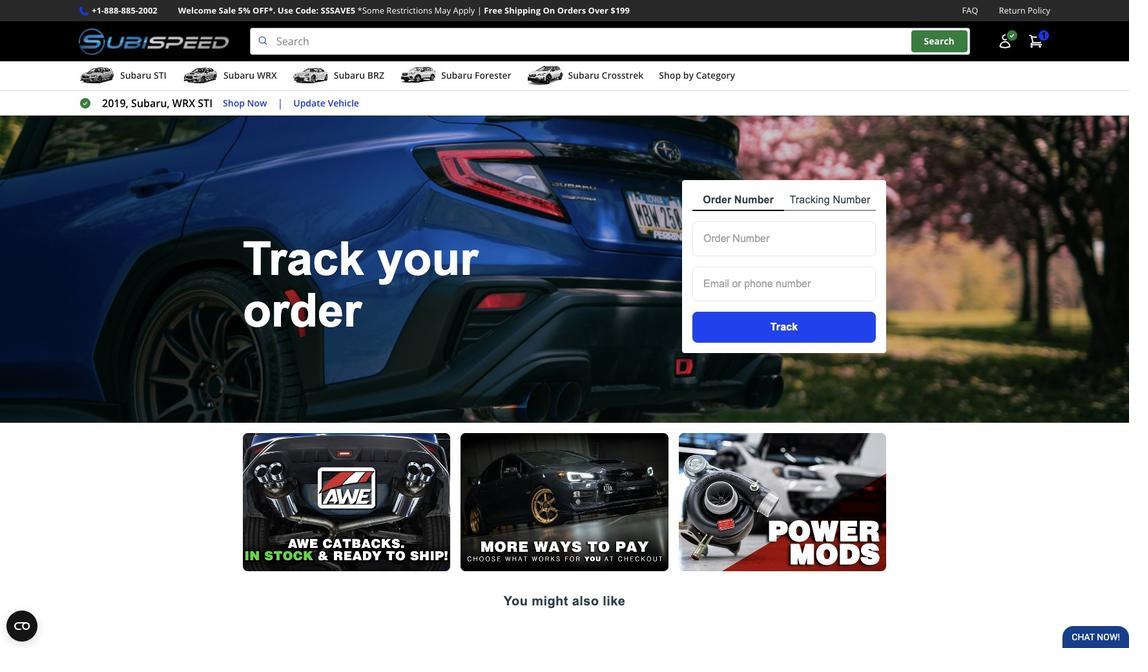 Task type: describe. For each thing, give the bounding box(es) containing it.
sti inside dropdown button
[[154, 69, 167, 81]]

*some
[[358, 5, 384, 16]]

use
[[278, 5, 293, 16]]

shop for shop by category
[[659, 69, 681, 81]]

policy
[[1028, 5, 1050, 16]]

welcome
[[178, 5, 217, 16]]

wrx inside dropdown button
[[257, 69, 277, 81]]

return
[[999, 5, 1026, 16]]

subaru brz
[[334, 69, 384, 81]]

shop for shop now
[[223, 97, 245, 109]]

search
[[924, 35, 955, 47]]

1 button
[[1022, 29, 1050, 54]]

return policy
[[999, 5, 1050, 16]]

subispeed logo image
[[79, 28, 229, 55]]

by
[[683, 69, 694, 81]]

shop now link
[[223, 96, 267, 111]]

2019,
[[102, 96, 129, 111]]

888-
[[104, 5, 121, 16]]

subaru brz button
[[292, 64, 384, 90]]

subaru forester button
[[400, 64, 511, 90]]

subaru sti button
[[79, 64, 167, 90]]

update vehicle
[[293, 97, 359, 109]]

shop now
[[223, 97, 267, 109]]

update vehicle button
[[293, 96, 359, 111]]

on
[[543, 5, 555, 16]]

apply
[[453, 5, 475, 16]]

a subaru forester thumbnail image image
[[400, 66, 436, 85]]

subaru for subaru sti
[[120, 69, 151, 81]]

restrictions
[[387, 5, 432, 16]]

vehicle
[[328, 97, 359, 109]]

5%
[[238, 5, 250, 16]]

a subaru sti thumbnail image image
[[79, 66, 115, 85]]

return policy link
[[999, 4, 1050, 18]]

shipping
[[505, 5, 541, 16]]

free
[[484, 5, 502, 16]]



Task type: locate. For each thing, give the bounding box(es) containing it.
subaru wrx
[[223, 69, 277, 81]]

subaru up shop now
[[223, 69, 255, 81]]

crosstrek
[[602, 69, 644, 81]]

subaru for subaru forester
[[441, 69, 472, 81]]

wrx
[[257, 69, 277, 81], [172, 96, 195, 111]]

sti up 2019, subaru, wrx sti
[[154, 69, 167, 81]]

1 horizontal spatial sti
[[198, 96, 213, 111]]

orders
[[557, 5, 586, 16]]

subaru left the brz
[[334, 69, 365, 81]]

subaru crosstrek
[[568, 69, 644, 81]]

sti down a subaru wrx thumbnail image
[[198, 96, 213, 111]]

subaru inside subaru forester dropdown button
[[441, 69, 472, 81]]

shop by category button
[[659, 64, 735, 90]]

1 vertical spatial |
[[277, 96, 283, 111]]

4 subaru from the left
[[441, 69, 472, 81]]

category
[[696, 69, 735, 81]]

subaru inside dropdown button
[[568, 69, 599, 81]]

faq link
[[962, 4, 978, 18]]

subaru up subaru, in the top left of the page
[[120, 69, 151, 81]]

subaru forester
[[441, 69, 511, 81]]

0 horizontal spatial |
[[277, 96, 283, 111]]

subaru,
[[131, 96, 170, 111]]

subaru crosstrek button
[[527, 64, 644, 90]]

shop left by
[[659, 69, 681, 81]]

welcome sale 5% off*. use code: sssave5 *some restrictions may apply | free shipping on orders over $199
[[178, 5, 630, 16]]

subaru sti
[[120, 69, 167, 81]]

885-
[[121, 5, 138, 16]]

1 horizontal spatial wrx
[[257, 69, 277, 81]]

forester
[[475, 69, 511, 81]]

a subaru crosstrek thumbnail image image
[[527, 66, 563, 85]]

subaru for subaru brz
[[334, 69, 365, 81]]

subaru left crosstrek
[[568, 69, 599, 81]]

over
[[588, 5, 608, 16]]

subaru wrx button
[[182, 64, 277, 90]]

1 vertical spatial shop
[[223, 97, 245, 109]]

| left free
[[477, 5, 482, 16]]

shop inside dropdown button
[[659, 69, 681, 81]]

a subaru wrx thumbnail image image
[[182, 66, 218, 85]]

0 horizontal spatial shop
[[223, 97, 245, 109]]

off*.
[[253, 5, 276, 16]]

update
[[293, 97, 325, 109]]

wrx down a subaru wrx thumbnail image
[[172, 96, 195, 111]]

wrx up now at top
[[257, 69, 277, 81]]

subaru for subaru wrx
[[223, 69, 255, 81]]

brz
[[367, 69, 384, 81]]

a subaru brz thumbnail image image
[[292, 66, 329, 85]]

1
[[1041, 29, 1047, 42]]

+1-888-885-2002 link
[[92, 4, 157, 18]]

shop
[[659, 69, 681, 81], [223, 97, 245, 109]]

subaru
[[120, 69, 151, 81], [223, 69, 255, 81], [334, 69, 365, 81], [441, 69, 472, 81], [568, 69, 599, 81]]

+1-
[[92, 5, 104, 16]]

2002
[[138, 5, 157, 16]]

+1-888-885-2002
[[92, 5, 157, 16]]

0 vertical spatial shop
[[659, 69, 681, 81]]

shop left now at top
[[223, 97, 245, 109]]

0 vertical spatial wrx
[[257, 69, 277, 81]]

0 vertical spatial |
[[477, 5, 482, 16]]

1 horizontal spatial |
[[477, 5, 482, 16]]

subaru inside subaru sti dropdown button
[[120, 69, 151, 81]]

faq
[[962, 5, 978, 16]]

sssave5
[[321, 5, 355, 16]]

0 horizontal spatial sti
[[154, 69, 167, 81]]

search input field
[[250, 28, 970, 55]]

subaru inside subaru wrx dropdown button
[[223, 69, 255, 81]]

code:
[[295, 5, 319, 16]]

2019, subaru, wrx sti
[[102, 96, 213, 111]]

search button
[[911, 31, 968, 52]]

open widget image
[[6, 611, 37, 642]]

1 subaru from the left
[[120, 69, 151, 81]]

sale
[[219, 5, 236, 16]]

now
[[247, 97, 267, 109]]

1 vertical spatial wrx
[[172, 96, 195, 111]]

2 subaru from the left
[[223, 69, 255, 81]]

button image
[[997, 34, 1013, 49]]

3 subaru from the left
[[334, 69, 365, 81]]

subaru for subaru crosstrek
[[568, 69, 599, 81]]

0 vertical spatial sti
[[154, 69, 167, 81]]

0 horizontal spatial wrx
[[172, 96, 195, 111]]

subaru inside subaru brz 'dropdown button'
[[334, 69, 365, 81]]

1 horizontal spatial shop
[[659, 69, 681, 81]]

may
[[435, 5, 451, 16]]

sti
[[154, 69, 167, 81], [198, 96, 213, 111]]

| right now at top
[[277, 96, 283, 111]]

shop by category
[[659, 69, 735, 81]]

|
[[477, 5, 482, 16], [277, 96, 283, 111]]

$199
[[611, 5, 630, 16]]

5 subaru from the left
[[568, 69, 599, 81]]

subaru left forester
[[441, 69, 472, 81]]

1 vertical spatial sti
[[198, 96, 213, 111]]



Task type: vqa. For each thing, say whether or not it's contained in the screenshot.
the topmost "|"
yes



